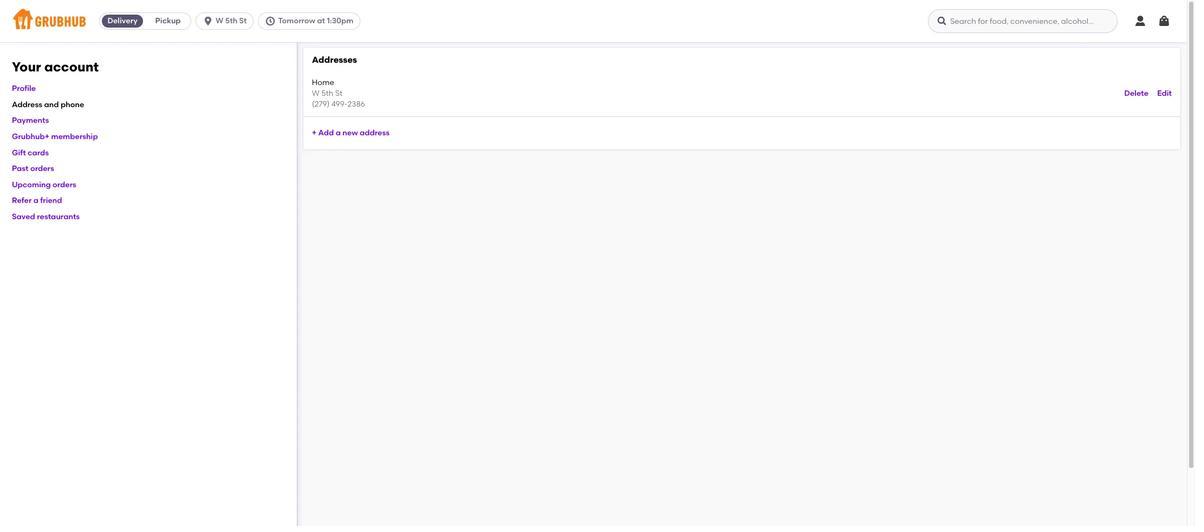 Task type: describe. For each thing, give the bounding box(es) containing it.
grubhub+ membership
[[12, 132, 98, 141]]

at
[[317, 16, 325, 25]]

2386
[[348, 100, 365, 109]]

refer a friend
[[12, 196, 62, 206]]

address and phone link
[[12, 100, 84, 109]]

home
[[312, 78, 334, 87]]

your
[[12, 59, 41, 75]]

payments
[[12, 116, 49, 125]]

profile link
[[12, 84, 36, 93]]

2 svg image from the left
[[1158, 15, 1171, 28]]

upcoming orders link
[[12, 180, 76, 190]]

your account
[[12, 59, 99, 75]]

restaurants
[[37, 212, 80, 222]]

refer
[[12, 196, 32, 206]]

st inside home w 5th st (279) 499-2386
[[335, 89, 343, 98]]

main navigation navigation
[[0, 0, 1187, 42]]

address and phone
[[12, 100, 84, 109]]

+ add a new address
[[312, 129, 390, 138]]

pickup
[[155, 16, 181, 25]]

friend
[[40, 196, 62, 206]]

phone
[[61, 100, 84, 109]]

5th inside button
[[225, 16, 237, 25]]

delete
[[1125, 89, 1149, 98]]

home w 5th st (279) 499-2386
[[312, 78, 365, 109]]

gift
[[12, 148, 26, 157]]

delivery button
[[100, 12, 145, 30]]

orders for upcoming orders
[[53, 180, 76, 190]]

and
[[44, 100, 59, 109]]

tomorrow
[[278, 16, 315, 25]]

+ add a new address button
[[312, 124, 390, 143]]

past orders link
[[12, 164, 54, 174]]

add
[[318, 129, 334, 138]]

saved restaurants link
[[12, 212, 80, 222]]

(279)
[[312, 100, 330, 109]]



Task type: vqa. For each thing, say whether or not it's contained in the screenshot.
leftmost a
yes



Task type: locate. For each thing, give the bounding box(es) containing it.
delete button
[[1125, 84, 1149, 103]]

address
[[12, 100, 42, 109]]

grubhub+
[[12, 132, 49, 141]]

5th
[[225, 16, 237, 25], [321, 89, 333, 98]]

w 5th st button
[[196, 12, 258, 30]]

0 horizontal spatial svg image
[[1134, 15, 1147, 28]]

1 horizontal spatial a
[[336, 129, 341, 138]]

0 horizontal spatial a
[[33, 196, 38, 206]]

st up '499-'
[[335, 89, 343, 98]]

w inside home w 5th st (279) 499-2386
[[312, 89, 320, 98]]

0 vertical spatial 5th
[[225, 16, 237, 25]]

svg image
[[203, 16, 214, 27], [265, 16, 276, 27], [937, 16, 948, 27]]

1 vertical spatial st
[[335, 89, 343, 98]]

tomorrow at 1:30pm
[[278, 16, 353, 25]]

1:30pm
[[327, 16, 353, 25]]

w right pickup at the left top of page
[[216, 16, 223, 25]]

profile
[[12, 84, 36, 93]]

svg image inside tomorrow at 1:30pm button
[[265, 16, 276, 27]]

a right refer
[[33, 196, 38, 206]]

1 horizontal spatial svg image
[[265, 16, 276, 27]]

w inside button
[[216, 16, 223, 25]]

gift cards
[[12, 148, 49, 157]]

2 horizontal spatial svg image
[[937, 16, 948, 27]]

pickup button
[[145, 12, 191, 30]]

st inside button
[[239, 16, 247, 25]]

edit
[[1158, 89, 1172, 98]]

edit button
[[1158, 84, 1172, 103]]

tomorrow at 1:30pm button
[[258, 12, 365, 30]]

payments link
[[12, 116, 49, 125]]

past orders
[[12, 164, 54, 174]]

w
[[216, 16, 223, 25], [312, 89, 320, 98]]

499-
[[332, 100, 348, 109]]

grubhub+ membership link
[[12, 132, 98, 141]]

addresses
[[312, 55, 357, 65]]

svg image for w 5th st
[[203, 16, 214, 27]]

1 vertical spatial orders
[[53, 180, 76, 190]]

1 vertical spatial 5th
[[321, 89, 333, 98]]

1 svg image from the left
[[1134, 15, 1147, 28]]

0 horizontal spatial st
[[239, 16, 247, 25]]

0 horizontal spatial w
[[216, 16, 223, 25]]

gift cards link
[[12, 148, 49, 157]]

upcoming
[[12, 180, 51, 190]]

+
[[312, 129, 317, 138]]

a inside button
[[336, 129, 341, 138]]

a
[[336, 129, 341, 138], [33, 196, 38, 206]]

new
[[343, 129, 358, 138]]

Search for food, convenience, alcohol... search field
[[928, 9, 1118, 33]]

refer a friend link
[[12, 196, 62, 206]]

3 svg image from the left
[[937, 16, 948, 27]]

st
[[239, 16, 247, 25], [335, 89, 343, 98]]

1 svg image from the left
[[203, 16, 214, 27]]

saved
[[12, 212, 35, 222]]

2 svg image from the left
[[265, 16, 276, 27]]

5th inside home w 5th st (279) 499-2386
[[321, 89, 333, 98]]

svg image for tomorrow at 1:30pm
[[265, 16, 276, 27]]

membership
[[51, 132, 98, 141]]

orders for past orders
[[30, 164, 54, 174]]

0 vertical spatial a
[[336, 129, 341, 138]]

past
[[12, 164, 28, 174]]

1 vertical spatial w
[[312, 89, 320, 98]]

1 horizontal spatial svg image
[[1158, 15, 1171, 28]]

svg image inside w 5th st button
[[203, 16, 214, 27]]

orders up friend
[[53, 180, 76, 190]]

0 horizontal spatial 5th
[[225, 16, 237, 25]]

account
[[44, 59, 99, 75]]

cards
[[28, 148, 49, 157]]

svg image
[[1134, 15, 1147, 28], [1158, 15, 1171, 28]]

0 vertical spatial w
[[216, 16, 223, 25]]

orders
[[30, 164, 54, 174], [53, 180, 76, 190]]

st left tomorrow
[[239, 16, 247, 25]]

a left new
[[336, 129, 341, 138]]

w up (279)
[[312, 89, 320, 98]]

delivery
[[108, 16, 138, 25]]

w 5th st
[[216, 16, 247, 25]]

1 horizontal spatial st
[[335, 89, 343, 98]]

saved restaurants
[[12, 212, 80, 222]]

1 horizontal spatial w
[[312, 89, 320, 98]]

upcoming orders
[[12, 180, 76, 190]]

0 vertical spatial st
[[239, 16, 247, 25]]

address
[[360, 129, 390, 138]]

0 vertical spatial orders
[[30, 164, 54, 174]]

1 horizontal spatial 5th
[[321, 89, 333, 98]]

0 horizontal spatial svg image
[[203, 16, 214, 27]]

orders up upcoming orders link
[[30, 164, 54, 174]]

1 vertical spatial a
[[33, 196, 38, 206]]



